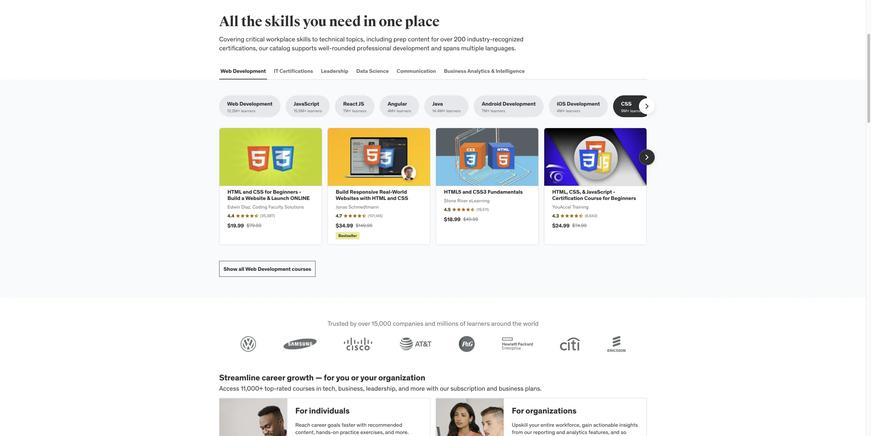 Task type: locate. For each thing, give the bounding box(es) containing it.
&
[[491, 67, 495, 74], [582, 188, 586, 195], [267, 195, 270, 201]]

web for web development
[[221, 67, 232, 74]]

0 horizontal spatial our
[[259, 44, 268, 52]]

skills up workplace
[[265, 13, 300, 30]]

0 vertical spatial in
[[364, 13, 376, 30]]

all the skills you need in one place
[[219, 13, 440, 30]]

next image for carousel "element"
[[642, 152, 652, 163]]

2 vertical spatial our
[[524, 429, 532, 436]]

from
[[512, 429, 523, 436]]

over right by
[[358, 320, 370, 328]]

javascript right css,
[[587, 188, 612, 195]]

career inside streamline career growth — for you or your organization access 11,000+ top-rated courses in tech, business, leadership, and more with our subscription and business plans.
[[262, 373, 285, 383]]

web up 12.2m+
[[227, 100, 238, 107]]

css up 9m+
[[621, 100, 632, 107]]

learners inside javascript 15.5m+ learners
[[308, 108, 322, 113]]

our left subscription
[[440, 384, 449, 392]]

languages.
[[486, 44, 516, 52]]

html, css, & javascript - certification course for beginners link
[[552, 188, 636, 201]]

0 vertical spatial your
[[361, 373, 377, 383]]

skills
[[265, 13, 300, 30], [297, 35, 311, 43]]

in up including
[[364, 13, 376, 30]]

development inside ios development 4m+ learners
[[567, 100, 600, 107]]

1 next image from the top
[[642, 101, 652, 112]]

for for for individuals
[[295, 406, 307, 416]]

0 horizontal spatial for
[[295, 406, 307, 416]]

css inside build responsive real-world websites with html and css
[[398, 195, 408, 201]]

1 vertical spatial next image
[[642, 152, 652, 163]]

and inside reach career goals faster with recommended content, hands-on practice exercises, and more.
[[385, 429, 394, 436]]

1 horizontal spatial javascript
[[587, 188, 612, 195]]

2 horizontal spatial our
[[524, 429, 532, 436]]

9m+
[[621, 108, 630, 113]]

1 vertical spatial javascript
[[587, 188, 612, 195]]

1 vertical spatial career
[[312, 422, 327, 428]]

0 horizontal spatial in
[[316, 384, 322, 392]]

with right more
[[427, 384, 439, 392]]

0 vertical spatial next image
[[642, 101, 652, 112]]

web for web development 12.2m+ learners
[[227, 100, 238, 107]]

1 vertical spatial courses
[[293, 384, 315, 392]]

you
[[303, 13, 327, 30], [336, 373, 350, 383]]

ericsson logo image
[[608, 336, 626, 352]]

1 vertical spatial over
[[358, 320, 370, 328]]

faster
[[342, 422, 355, 428]]

1 for from the left
[[295, 406, 307, 416]]

upskill
[[512, 422, 528, 428]]

7m+ down react
[[343, 108, 351, 113]]

build left responsive
[[336, 188, 349, 195]]

css
[[621, 100, 632, 107], [253, 188, 264, 195], [398, 195, 408, 201]]

0 vertical spatial web
[[221, 67, 232, 74]]

learners inside web development 12.2m+ learners
[[241, 108, 256, 113]]

1 horizontal spatial over
[[441, 35, 453, 43]]

7m+
[[343, 108, 351, 113], [482, 108, 490, 113]]

in down —
[[316, 384, 322, 392]]

& inside html and css for beginners - build a website & launch online
[[267, 195, 270, 201]]

2 for from the left
[[512, 406, 524, 416]]

0 horizontal spatial &
[[267, 195, 270, 201]]

1 horizontal spatial for
[[512, 406, 524, 416]]

2 next image from the top
[[642, 152, 652, 163]]

4m+ down angular
[[388, 108, 396, 113]]

0 horizontal spatial 4m+
[[388, 108, 396, 113]]

for
[[431, 35, 439, 43], [265, 188, 272, 195], [603, 195, 610, 201], [324, 373, 334, 383]]

with inside reach career goals faster with recommended content, hands-on practice exercises, and more.
[[357, 422, 367, 428]]

learners inside react js 7m+ learners
[[352, 108, 367, 113]]

development inside button
[[233, 67, 266, 74]]

by
[[350, 320, 357, 328]]

development
[[233, 67, 266, 74], [240, 100, 273, 107], [503, 100, 536, 107], [567, 100, 600, 107], [258, 265, 291, 272]]

practice
[[340, 429, 359, 436]]

1 vertical spatial skills
[[297, 35, 311, 43]]

0 vertical spatial our
[[259, 44, 268, 52]]

for up reach at the left
[[295, 406, 307, 416]]

0 horizontal spatial career
[[262, 373, 285, 383]]

insights
[[620, 422, 638, 428]]

att&t logo image
[[400, 337, 432, 351]]

career up 'top-'
[[262, 373, 285, 383]]

carousel element
[[219, 128, 655, 245]]

2 vertical spatial with
[[357, 422, 367, 428]]

skills up supports
[[297, 35, 311, 43]]

1 4m+ from the left
[[388, 108, 396, 113]]

2 horizontal spatial css
[[621, 100, 632, 107]]

recommended
[[368, 422, 402, 428]]

learners inside css 9m+ learners
[[630, 108, 645, 113]]

- right launch
[[299, 188, 301, 195]]

web development 12.2m+ learners
[[227, 100, 273, 113]]

prep
[[394, 35, 407, 43]]

1 horizontal spatial in
[[364, 13, 376, 30]]

1 vertical spatial web
[[227, 100, 238, 107]]

with up exercises,
[[357, 422, 367, 428]]

and inside covering critical workplace skills to technical topics, including prep content for over 200 industry-recognized certifications, our catalog supports well-rounded professional development and spans multiple languages.
[[431, 44, 442, 52]]

show all web development courses
[[224, 265, 311, 272]]

html left world on the left top of the page
[[372, 195, 386, 201]]

your inside 'upskill your entire workforce, gain actionable insights from our reporting and analytics features, and s'
[[529, 422, 540, 428]]

and inside build responsive real-world websites with html and css
[[387, 195, 397, 201]]

beginners inside html and css for beginners - build a website & launch online
[[273, 188, 298, 195]]

show
[[224, 265, 238, 272]]

content,
[[295, 429, 315, 436]]

spans
[[443, 44, 460, 52]]

more.
[[395, 429, 409, 436]]

7m+ for react js
[[343, 108, 351, 113]]

15,000
[[372, 320, 391, 328]]

0 horizontal spatial 7m+
[[343, 108, 351, 113]]

css,
[[569, 188, 581, 195]]

for
[[295, 406, 307, 416], [512, 406, 524, 416]]

web inside web development 12.2m+ learners
[[227, 100, 238, 107]]

data
[[356, 67, 368, 74]]

0 vertical spatial skills
[[265, 13, 300, 30]]

hewlett packard enterprise logo image
[[502, 337, 533, 351]]

7m+ inside react js 7m+ learners
[[343, 108, 351, 113]]

1 horizontal spatial html
[[372, 195, 386, 201]]

next image inside topic filters element
[[642, 101, 652, 112]]

for right —
[[324, 373, 334, 383]]

0 vertical spatial over
[[441, 35, 453, 43]]

0 horizontal spatial beginners
[[273, 188, 298, 195]]

career up hands-
[[312, 422, 327, 428]]

world
[[392, 188, 407, 195]]

1 horizontal spatial the
[[513, 320, 522, 328]]

website
[[245, 195, 266, 201]]

css inside css 9m+ learners
[[621, 100, 632, 107]]

development inside web development 12.2m+ learners
[[240, 100, 273, 107]]

css right "a"
[[253, 188, 264, 195]]

7m+ down android
[[482, 108, 490, 113]]

volkswagen logo image
[[240, 336, 256, 352]]

1 vertical spatial the
[[513, 320, 522, 328]]

1 vertical spatial your
[[529, 422, 540, 428]]

our
[[259, 44, 268, 52], [440, 384, 449, 392], [524, 429, 532, 436]]

0 horizontal spatial build
[[228, 195, 240, 201]]

beginners
[[273, 188, 298, 195], [611, 195, 636, 201]]

workforce,
[[556, 422, 581, 428]]

build inside build responsive real-world websites with html and css
[[336, 188, 349, 195]]

next image
[[642, 101, 652, 112], [642, 152, 652, 163]]

skills inside covering critical workplace skills to technical topics, including prep content for over 200 industry-recognized certifications, our catalog supports well-rounded professional development and spans multiple languages.
[[297, 35, 311, 43]]

responsive
[[350, 188, 378, 195]]

intelligence
[[496, 67, 525, 74]]

you up to
[[303, 13, 327, 30]]

topics,
[[346, 35, 365, 43]]

for up 'upskill'
[[512, 406, 524, 416]]

0 horizontal spatial over
[[358, 320, 370, 328]]

- right course
[[613, 188, 616, 195]]

over
[[441, 35, 453, 43], [358, 320, 370, 328]]

development inside 'android development 7m+ learners'
[[503, 100, 536, 107]]

web development button
[[219, 63, 267, 79]]

ios development 4m+ learners
[[557, 100, 600, 113]]

0 vertical spatial javascript
[[294, 100, 319, 107]]

1 horizontal spatial career
[[312, 422, 327, 428]]

& right analytics
[[491, 67, 495, 74]]

2 7m+ from the left
[[482, 108, 490, 113]]

in inside streamline career growth — for you or your organization access 11,000+ top-rated courses in tech, business, leadership, and more with our subscription and business plans.
[[316, 384, 322, 392]]

1 horizontal spatial your
[[529, 422, 540, 428]]

css right real-
[[398, 195, 408, 201]]

web inside button
[[221, 67, 232, 74]]

development up 12.2m+
[[240, 100, 273, 107]]

development down the certifications,
[[233, 67, 266, 74]]

our inside streamline career growth — for you or your organization access 11,000+ top-rated courses in tech, business, leadership, and more with our subscription and business plans.
[[440, 384, 449, 392]]

over up spans
[[441, 35, 453, 43]]

and inside html and css for beginners - build a website & launch online
[[243, 188, 252, 195]]

leadership
[[321, 67, 349, 74]]

1 horizontal spatial beginners
[[611, 195, 636, 201]]

millions
[[437, 320, 459, 328]]

cisco logo image
[[344, 337, 373, 351]]

1 horizontal spatial -
[[613, 188, 616, 195]]

html inside html and css for beginners - build a website & launch online
[[228, 188, 242, 195]]

-
[[299, 188, 301, 195], [613, 188, 616, 195]]

css inside html and css for beginners - build a website & launch online
[[253, 188, 264, 195]]

individuals
[[309, 406, 350, 416]]

java
[[433, 100, 443, 107]]

javascript up 15.5m+
[[294, 100, 319, 107]]

course
[[585, 195, 602, 201]]

1 vertical spatial with
[[427, 384, 439, 392]]

exercises,
[[361, 429, 384, 436]]

& inside "button"
[[491, 67, 495, 74]]

trusted
[[328, 320, 349, 328]]

1 horizontal spatial 7m+
[[482, 108, 490, 113]]

development for web development
[[233, 67, 266, 74]]

certifications,
[[219, 44, 257, 52]]

1 horizontal spatial build
[[336, 188, 349, 195]]

& right css,
[[582, 188, 586, 195]]

subscription
[[451, 384, 485, 392]]

200
[[454, 35, 466, 43]]

development right android
[[503, 100, 536, 107]]

for inside streamline career growth — for you or your organization access 11,000+ top-rated courses in tech, business, leadership, and more with our subscription and business plans.
[[324, 373, 334, 383]]

0 horizontal spatial html
[[228, 188, 242, 195]]

1 horizontal spatial our
[[440, 384, 449, 392]]

for right course
[[603, 195, 610, 201]]

& for javascript
[[582, 188, 586, 195]]

of
[[460, 320, 466, 328]]

html left website
[[228, 188, 242, 195]]

real-
[[379, 188, 392, 195]]

2 horizontal spatial &
[[582, 188, 586, 195]]

0 horizontal spatial the
[[241, 13, 262, 30]]

it certifications
[[274, 67, 313, 74]]

plans.
[[525, 384, 542, 392]]

html, css, & javascript - certification course for beginners
[[552, 188, 636, 201]]

web right all
[[245, 265, 257, 272]]

features,
[[589, 429, 610, 436]]

certification
[[552, 195, 583, 201]]

the
[[241, 13, 262, 30], [513, 320, 522, 328]]

more
[[411, 384, 425, 392]]

build inside html and css for beginners - build a website & launch online
[[228, 195, 240, 201]]

- inside html and css for beginners - build a website & launch online
[[299, 188, 301, 195]]

the left world at the right bottom of page
[[513, 320, 522, 328]]

you left or
[[336, 373, 350, 383]]

for for for organizations
[[512, 406, 524, 416]]

world
[[523, 320, 539, 328]]

career inside reach career goals faster with recommended content, hands-on practice exercises, and more.
[[312, 422, 327, 428]]

0 vertical spatial you
[[303, 13, 327, 30]]

0 vertical spatial career
[[262, 373, 285, 383]]

over inside covering critical workplace skills to technical topics, including prep content for over 200 industry-recognized certifications, our catalog supports well-rounded professional development and spans multiple languages.
[[441, 35, 453, 43]]

the up critical in the top left of the page
[[241, 13, 262, 30]]

business analytics & intelligence
[[444, 67, 525, 74]]

build left "a"
[[228, 195, 240, 201]]

online
[[290, 195, 310, 201]]

2 - from the left
[[613, 188, 616, 195]]

our inside 'upskill your entire workforce, gain actionable insights from our reporting and analytics features, and s'
[[524, 429, 532, 436]]

our right from
[[524, 429, 532, 436]]

beginners right course
[[611, 195, 636, 201]]

js
[[359, 100, 364, 107]]

learners inside 'android development 7m+ learners'
[[491, 108, 505, 113]]

with right websites
[[360, 195, 371, 201]]

2 4m+ from the left
[[557, 108, 565, 113]]

1 7m+ from the left
[[343, 108, 351, 113]]

1 horizontal spatial 4m+
[[557, 108, 565, 113]]

web
[[221, 67, 232, 74], [227, 100, 238, 107], [245, 265, 257, 272]]

1 vertical spatial our
[[440, 384, 449, 392]]

streamline career growth — for you or your organization access 11,000+ top-rated courses in tech, business, leadership, and more with our subscription and business plans.
[[219, 373, 542, 392]]

for right "a"
[[265, 188, 272, 195]]

beginners right website
[[273, 188, 298, 195]]

reporting
[[533, 429, 555, 436]]

next image inside carousel "element"
[[642, 152, 652, 163]]

0 horizontal spatial -
[[299, 188, 301, 195]]

4m+ down ios
[[557, 108, 565, 113]]

with inside streamline career growth — for you or your organization access 11,000+ top-rated courses in tech, business, leadership, and more with our subscription and business plans.
[[427, 384, 439, 392]]

javascript inside html, css, & javascript - certification course for beginners
[[587, 188, 612, 195]]

your up reporting
[[529, 422, 540, 428]]

development right ios
[[567, 100, 600, 107]]

0 vertical spatial with
[[360, 195, 371, 201]]

0 horizontal spatial javascript
[[294, 100, 319, 107]]

1 vertical spatial in
[[316, 384, 322, 392]]

& left launch
[[267, 195, 270, 201]]

1 horizontal spatial you
[[336, 373, 350, 383]]

1 vertical spatial you
[[336, 373, 350, 383]]

supports
[[292, 44, 317, 52]]

& inside html, css, & javascript - certification course for beginners
[[582, 188, 586, 195]]

for right the content
[[431, 35, 439, 43]]

you inside streamline career growth — for you or your organization access 11,000+ top-rated courses in tech, business, leadership, and more with our subscription and business plans.
[[336, 373, 350, 383]]

web down the certifications,
[[221, 67, 232, 74]]

gain
[[582, 422, 592, 428]]

1 horizontal spatial css
[[398, 195, 408, 201]]

build responsive real-world websites with html and css
[[336, 188, 408, 201]]

our down critical in the top left of the page
[[259, 44, 268, 52]]

learners inside angular 4m+ learners
[[397, 108, 411, 113]]

career for reach
[[312, 422, 327, 428]]

4m+ inside angular 4m+ learners
[[388, 108, 396, 113]]

development
[[393, 44, 430, 52]]

development for android development 7m+ learners
[[503, 100, 536, 107]]

1 - from the left
[[299, 188, 301, 195]]

0 horizontal spatial your
[[361, 373, 377, 383]]

0 horizontal spatial css
[[253, 188, 264, 195]]

7m+ inside 'android development 7m+ learners'
[[482, 108, 490, 113]]

your right or
[[361, 373, 377, 383]]

1 horizontal spatial &
[[491, 67, 495, 74]]



Task type: vqa. For each thing, say whether or not it's contained in the screenshot.
You within the 'streamline career growth — for you or your organization access 11,000+ top-rated courses in tech, business, leadership, and more with our subscription and business plans.'
yes



Task type: describe. For each thing, give the bounding box(es) containing it.
angular
[[388, 100, 407, 107]]

content
[[408, 35, 430, 43]]

with inside build responsive real-world websites with html and css
[[360, 195, 371, 201]]

including
[[367, 35, 392, 43]]

—
[[316, 373, 322, 383]]

html,
[[552, 188, 568, 195]]

on
[[333, 429, 339, 436]]

top-
[[265, 384, 277, 392]]

companies
[[393, 320, 424, 328]]

business
[[444, 67, 466, 74]]

catalog
[[270, 44, 290, 52]]

one
[[379, 13, 403, 30]]

2 vertical spatial web
[[245, 265, 257, 272]]

samsung logo image
[[283, 338, 317, 350]]

15.5m+
[[294, 108, 307, 113]]

html5 and css3 fundamentals
[[444, 188, 523, 195]]

entire
[[541, 422, 555, 428]]

reach career goals faster with recommended content, hands-on practice exercises, and more.
[[295, 422, 409, 436]]

html5 and css3 fundamentals link
[[444, 188, 523, 195]]

html inside build responsive real-world websites with html and css
[[372, 195, 386, 201]]

html and css for beginners - build a website & launch online
[[228, 188, 310, 201]]

- inside html, css, & javascript - certification course for beginners
[[613, 188, 616, 195]]

upskill your entire workforce, gain actionable insights from our reporting and analytics features, and s
[[512, 422, 638, 436]]

14.4m+
[[433, 108, 445, 113]]

topic filters element
[[219, 95, 655, 117]]

organizations
[[526, 406, 577, 416]]

covering critical workplace skills to technical topics, including prep content for over 200 industry-recognized certifications, our catalog supports well-rounded professional development and spans multiple languages.
[[219, 35, 524, 52]]

leadership,
[[366, 384, 397, 392]]

for inside html and css for beginners - build a website & launch online
[[265, 188, 272, 195]]

around
[[491, 320, 511, 328]]

4m+ inside ios development 4m+ learners
[[557, 108, 565, 113]]

trusted by over 15,000 companies and millions of learners around the world
[[328, 320, 539, 328]]

for organizations
[[512, 406, 577, 416]]

courses inside streamline career growth — for you or your organization access 11,000+ top-rated courses in tech, business, leadership, and more with our subscription and business plans.
[[293, 384, 315, 392]]

well-
[[318, 44, 332, 52]]

next image for topic filters element
[[642, 101, 652, 112]]

professional
[[357, 44, 391, 52]]

business,
[[338, 384, 365, 392]]

science
[[369, 67, 389, 74]]

learners inside java 14.4m+ learners
[[446, 108, 461, 113]]

analytics
[[467, 67, 490, 74]]

citi logo image
[[560, 337, 581, 351]]

html and css for beginners - build a website & launch online link
[[228, 188, 310, 201]]

build responsive real-world websites with html and css link
[[336, 188, 408, 201]]

development right all
[[258, 265, 291, 272]]

all
[[219, 13, 239, 30]]

for individuals
[[295, 406, 350, 416]]

0 vertical spatial courses
[[292, 265, 311, 272]]

communication
[[397, 67, 436, 74]]

for inside covering critical workplace skills to technical topics, including prep content for over 200 industry-recognized certifications, our catalog supports well-rounded professional development and spans multiple languages.
[[431, 35, 439, 43]]

development for web development 12.2m+ learners
[[240, 100, 273, 107]]

hands-
[[316, 429, 333, 436]]

development for ios development 4m+ learners
[[567, 100, 600, 107]]

7m+ for android development
[[482, 108, 490, 113]]

learners inside ios development 4m+ learners
[[566, 108, 581, 113]]

critical
[[246, 35, 265, 43]]

actionable
[[594, 422, 618, 428]]

multiple
[[461, 44, 484, 52]]

ios
[[557, 100, 566, 107]]

0 vertical spatial the
[[241, 13, 262, 30]]

websites
[[336, 195, 359, 201]]

android development 7m+ learners
[[482, 100, 536, 113]]

12.2m+
[[227, 108, 240, 113]]

access
[[219, 384, 239, 392]]

beginners inside html, css, & javascript - certification course for beginners
[[611, 195, 636, 201]]

all
[[239, 265, 244, 272]]

reach
[[295, 422, 310, 428]]

recognized
[[493, 35, 524, 43]]

& for intelligence
[[491, 67, 495, 74]]

your inside streamline career growth — for you or your organization access 11,000+ top-rated courses in tech, business, leadership, and more with our subscription and business plans.
[[361, 373, 377, 383]]

analytics
[[567, 429, 588, 436]]

show all web development courses link
[[219, 261, 316, 277]]

it certifications button
[[273, 63, 314, 79]]

react js 7m+ learners
[[343, 100, 367, 113]]

business analytics & intelligence button
[[443, 63, 526, 79]]

11,000+
[[241, 384, 263, 392]]

or
[[351, 373, 359, 383]]

industry-
[[467, 35, 493, 43]]

data science button
[[355, 63, 390, 79]]

procter & gamble logo image
[[459, 336, 475, 352]]

our inside covering critical workplace skills to technical topics, including prep content for over 200 industry-recognized certifications, our catalog supports well-rounded professional development and spans multiple languages.
[[259, 44, 268, 52]]

angular 4m+ learners
[[388, 100, 411, 113]]

certifications
[[280, 67, 313, 74]]

web development
[[221, 67, 266, 74]]

for inside html, css, & javascript - certification course for beginners
[[603, 195, 610, 201]]

career for streamline
[[262, 373, 285, 383]]

react
[[343, 100, 358, 107]]

javascript inside javascript 15.5m+ learners
[[294, 100, 319, 107]]

growth
[[287, 373, 314, 383]]

place
[[405, 13, 440, 30]]

it
[[274, 67, 278, 74]]

java 14.4m+ learners
[[433, 100, 461, 113]]

need
[[329, 13, 361, 30]]

html5
[[444, 188, 461, 195]]

goals
[[328, 422, 341, 428]]

business
[[499, 384, 524, 392]]

0 horizontal spatial you
[[303, 13, 327, 30]]



